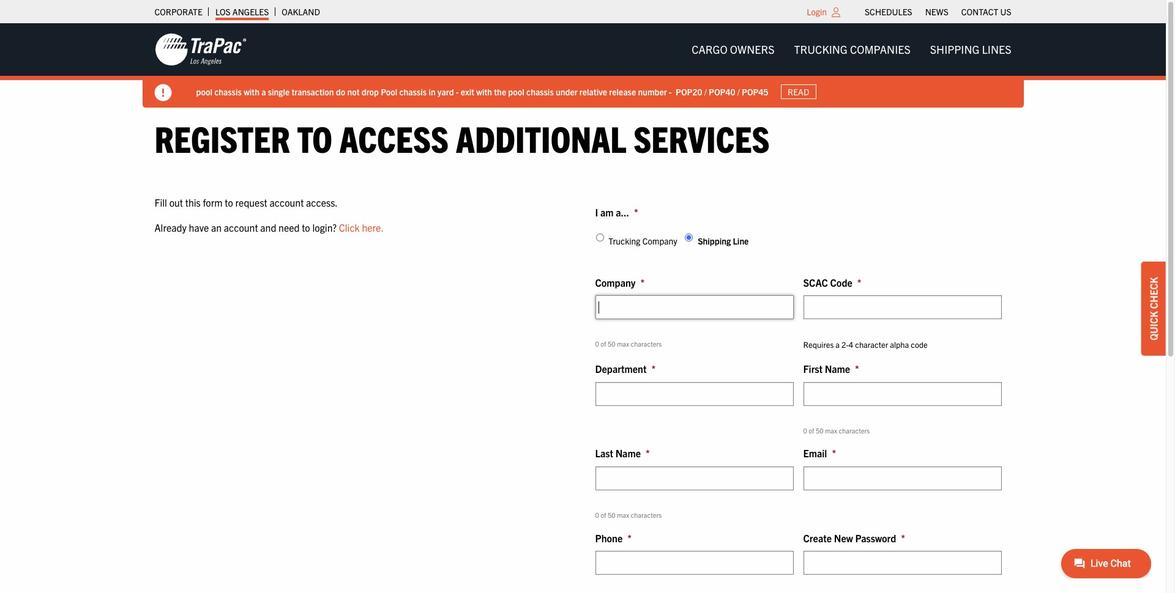 Task type: vqa. For each thing, say whether or not it's contained in the screenshot.
details
no



Task type: describe. For each thing, give the bounding box(es) containing it.
quick
[[1148, 311, 1160, 341]]

requires a 2-4 character alpha code
[[803, 340, 928, 350]]

oakland
[[282, 6, 320, 17]]

0 for last name
[[595, 511, 599, 520]]

email
[[803, 448, 827, 460]]

0 of 50 max characters for last name
[[595, 511, 662, 520]]

none password field inside register to access additional services main content
[[803, 552, 1002, 575]]

* right a...
[[634, 206, 638, 218]]

* down requires a 2-4 character alpha code
[[855, 363, 859, 375]]

characters for company *
[[631, 340, 662, 348]]

0 for company
[[595, 340, 599, 348]]

last name *
[[595, 448, 650, 460]]

* down trucking company at right top
[[641, 277, 645, 289]]

50 for last
[[608, 511, 616, 520]]

0 vertical spatial to
[[297, 116, 332, 160]]

banner containing cargo owners
[[0, 23, 1175, 108]]

contact us link
[[961, 3, 1011, 20]]

cargo
[[692, 42, 728, 56]]

register
[[155, 116, 290, 160]]

need
[[279, 222, 300, 234]]

department
[[595, 363, 647, 375]]

new
[[834, 532, 853, 545]]

create new password *
[[803, 532, 905, 545]]

this
[[185, 196, 201, 208]]

max for last
[[617, 511, 629, 520]]

news link
[[925, 3, 949, 20]]

corporate link
[[155, 3, 203, 20]]

50 for company
[[608, 340, 616, 348]]

i am a... *
[[595, 206, 638, 218]]

quick check
[[1148, 277, 1160, 341]]

los
[[215, 6, 231, 17]]

do
[[336, 86, 345, 97]]

max for first
[[825, 426, 837, 435]]

department *
[[595, 363, 656, 375]]

exit
[[461, 86, 474, 97]]

1 - from the left
[[456, 86, 459, 97]]

am
[[600, 206, 614, 218]]

access.
[[306, 196, 338, 208]]

number
[[638, 86, 667, 97]]

menu bar containing schedules
[[858, 3, 1018, 20]]

i
[[595, 206, 598, 218]]

* right phone
[[628, 532, 632, 545]]

additional
[[456, 116, 626, 160]]

* right email
[[832, 448, 836, 460]]

lines
[[982, 42, 1011, 56]]

last
[[595, 448, 613, 460]]

shipping line
[[698, 236, 749, 247]]

out
[[169, 196, 183, 208]]

3 chassis from the left
[[526, 86, 554, 97]]

trucking for trucking company
[[609, 236, 641, 247]]

0 horizontal spatial a
[[261, 86, 266, 97]]

pop20
[[676, 86, 702, 97]]

of for last
[[601, 511, 606, 520]]

under
[[556, 86, 578, 97]]

scac code *
[[803, 277, 862, 289]]

characters for first name *
[[839, 426, 870, 435]]

shipping for shipping line
[[698, 236, 731, 247]]

and
[[260, 222, 276, 234]]

angeles
[[233, 6, 269, 17]]

owners
[[730, 42, 775, 56]]

register to access additional services
[[155, 116, 770, 160]]

shipping lines
[[930, 42, 1011, 56]]

check
[[1148, 277, 1160, 309]]

pop40
[[709, 86, 735, 97]]

read link
[[781, 84, 816, 99]]

los angeles image
[[155, 32, 246, 67]]

not
[[347, 86, 360, 97]]

phone *
[[595, 532, 632, 545]]

2 chassis from the left
[[399, 86, 427, 97]]

drop
[[362, 86, 379, 97]]

menu bar inside banner
[[682, 37, 1021, 62]]

0 of 50 max characters for company
[[595, 340, 662, 348]]

us
[[1000, 6, 1011, 17]]

a inside main content
[[836, 340, 840, 350]]

alpha
[[890, 340, 909, 350]]

of for first
[[809, 426, 814, 435]]

already have an account and need to login? click here.
[[155, 222, 384, 234]]

2-
[[842, 340, 849, 350]]

0 horizontal spatial account
[[224, 222, 258, 234]]

2 vertical spatial to
[[302, 222, 310, 234]]

here.
[[362, 222, 384, 234]]

corporate
[[155, 6, 203, 17]]

cargo owners link
[[682, 37, 784, 62]]

cargo owners
[[692, 42, 775, 56]]

pool chassis with a single transaction  do not drop pool chassis in yard -  exit with the pool chassis under relative release number -  pop20 / pop40 / pop45
[[196, 86, 768, 97]]

* right password
[[901, 532, 905, 545]]

2 / from the left
[[737, 86, 740, 97]]

click here. link
[[339, 222, 384, 234]]

2 pool from the left
[[508, 86, 524, 97]]

company *
[[595, 277, 645, 289]]

pop45
[[742, 86, 768, 97]]

line
[[733, 236, 749, 247]]

first name *
[[803, 363, 859, 375]]

1 with from the left
[[244, 86, 259, 97]]



Task type: locate. For each thing, give the bounding box(es) containing it.
password
[[855, 532, 896, 545]]

of up email
[[809, 426, 814, 435]]

0 vertical spatial company
[[642, 236, 677, 247]]

0 horizontal spatial pool
[[196, 86, 212, 97]]

0 up phone
[[595, 511, 599, 520]]

1 horizontal spatial company
[[642, 236, 677, 247]]

max up department
[[617, 340, 629, 348]]

chassis up register
[[214, 86, 242, 97]]

shipping inside register to access additional services main content
[[698, 236, 731, 247]]

account up need
[[270, 196, 304, 208]]

phone
[[595, 532, 623, 545]]

form
[[203, 196, 223, 208]]

name for first name
[[825, 363, 850, 375]]

/ left pop45
[[737, 86, 740, 97]]

4
[[849, 340, 853, 350]]

0 vertical spatial shipping
[[930, 42, 980, 56]]

character
[[855, 340, 888, 350]]

0 of 50 max characters
[[595, 340, 662, 348], [803, 426, 870, 435], [595, 511, 662, 520]]

1 vertical spatial max
[[825, 426, 837, 435]]

* right department
[[652, 363, 656, 375]]

- right number
[[669, 86, 672, 97]]

1 vertical spatial a
[[836, 340, 840, 350]]

an
[[211, 222, 222, 234]]

0 vertical spatial max
[[617, 340, 629, 348]]

Shipping Line radio
[[685, 234, 693, 242]]

1 horizontal spatial pool
[[508, 86, 524, 97]]

click
[[339, 222, 360, 234]]

to
[[297, 116, 332, 160], [225, 196, 233, 208], [302, 222, 310, 234]]

login?
[[312, 222, 337, 234]]

0 vertical spatial account
[[270, 196, 304, 208]]

transaction
[[292, 86, 334, 97]]

0 vertical spatial name
[[825, 363, 850, 375]]

2 - from the left
[[669, 86, 672, 97]]

code
[[830, 277, 852, 289]]

name for last name
[[616, 448, 641, 460]]

a left 2- at the right of the page
[[836, 340, 840, 350]]

* right code
[[857, 277, 862, 289]]

los angeles
[[215, 6, 269, 17]]

fill out this form to request account access.
[[155, 196, 338, 208]]

login link
[[807, 6, 827, 17]]

max up email *
[[825, 426, 837, 435]]

to right need
[[302, 222, 310, 234]]

1 horizontal spatial name
[[825, 363, 850, 375]]

0 vertical spatial of
[[601, 340, 606, 348]]

2 vertical spatial max
[[617, 511, 629, 520]]

1 vertical spatial trucking
[[609, 236, 641, 247]]

0 of 50 max characters up phone *
[[595, 511, 662, 520]]

a
[[261, 86, 266, 97], [836, 340, 840, 350]]

50 up phone *
[[608, 511, 616, 520]]

email *
[[803, 448, 836, 460]]

quick check link
[[1142, 262, 1166, 356]]

1 vertical spatial 0
[[803, 426, 807, 435]]

50
[[608, 340, 616, 348], [816, 426, 824, 435], [608, 511, 616, 520]]

2 vertical spatial 0
[[595, 511, 599, 520]]

0 vertical spatial 0
[[595, 340, 599, 348]]

trucking right trucking company option
[[609, 236, 641, 247]]

of for company
[[601, 340, 606, 348]]

request
[[235, 196, 267, 208]]

chassis left in
[[399, 86, 427, 97]]

1 vertical spatial of
[[809, 426, 814, 435]]

of up department
[[601, 340, 606, 348]]

read
[[788, 86, 809, 97]]

name right last
[[616, 448, 641, 460]]

shipping
[[930, 42, 980, 56], [698, 236, 731, 247]]

0 horizontal spatial shipping
[[698, 236, 731, 247]]

-
[[456, 86, 459, 97], [669, 86, 672, 97]]

first
[[803, 363, 823, 375]]

trucking
[[794, 42, 848, 56], [609, 236, 641, 247]]

None password field
[[803, 552, 1002, 575]]

los angeles link
[[215, 3, 269, 20]]

company down trucking company option
[[595, 277, 636, 289]]

0 of 50 max characters for first name
[[803, 426, 870, 435]]

* right last
[[646, 448, 650, 460]]

to down transaction at the left
[[297, 116, 332, 160]]

1 vertical spatial 50
[[816, 426, 824, 435]]

scac
[[803, 277, 828, 289]]

chassis left under
[[526, 86, 554, 97]]

1 vertical spatial to
[[225, 196, 233, 208]]

0 up department
[[595, 340, 599, 348]]

yard
[[438, 86, 454, 97]]

max
[[617, 340, 629, 348], [825, 426, 837, 435], [617, 511, 629, 520]]

register to access additional services main content
[[142, 116, 1024, 594]]

0 vertical spatial 0 of 50 max characters
[[595, 340, 662, 348]]

contact
[[961, 6, 998, 17]]

1 vertical spatial 0 of 50 max characters
[[803, 426, 870, 435]]

pool
[[196, 86, 212, 97], [508, 86, 524, 97]]

1 horizontal spatial with
[[476, 86, 492, 97]]

1 horizontal spatial chassis
[[399, 86, 427, 97]]

services
[[634, 116, 770, 160]]

0 horizontal spatial chassis
[[214, 86, 242, 97]]

0 horizontal spatial with
[[244, 86, 259, 97]]

account right an
[[224, 222, 258, 234]]

1 vertical spatial company
[[595, 277, 636, 289]]

1 horizontal spatial account
[[270, 196, 304, 208]]

0 vertical spatial characters
[[631, 340, 662, 348]]

to right form on the top left
[[225, 196, 233, 208]]

of up phone
[[601, 511, 606, 520]]

menu bar containing cargo owners
[[682, 37, 1021, 62]]

trucking companies link
[[784, 37, 920, 62]]

/ left pop40
[[704, 86, 707, 97]]

50 up department
[[608, 340, 616, 348]]

pool right the at the left of the page
[[508, 86, 524, 97]]

with
[[244, 86, 259, 97], [476, 86, 492, 97]]

trucking down login
[[794, 42, 848, 56]]

1 horizontal spatial /
[[737, 86, 740, 97]]

a left single
[[261, 86, 266, 97]]

2 with from the left
[[476, 86, 492, 97]]

None text field
[[595, 296, 794, 320], [595, 382, 794, 406], [803, 382, 1002, 406], [595, 467, 794, 491], [803, 467, 1002, 491], [595, 296, 794, 320], [595, 382, 794, 406], [803, 382, 1002, 406], [595, 467, 794, 491], [803, 467, 1002, 491]]

max up phone *
[[617, 511, 629, 520]]

companies
[[850, 42, 911, 56]]

2 vertical spatial of
[[601, 511, 606, 520]]

fill
[[155, 196, 167, 208]]

name right first
[[825, 363, 850, 375]]

shipping lines link
[[920, 37, 1021, 62]]

1 vertical spatial account
[[224, 222, 258, 234]]

shipping for shipping lines
[[930, 42, 980, 56]]

schedules
[[865, 6, 912, 17]]

account
[[270, 196, 304, 208], [224, 222, 258, 234]]

pool right solid icon in the left of the page
[[196, 86, 212, 97]]

characters for last name *
[[631, 511, 662, 520]]

create
[[803, 532, 832, 545]]

code
[[911, 340, 928, 350]]

0 horizontal spatial -
[[456, 86, 459, 97]]

solid image
[[155, 84, 172, 102]]

pool
[[381, 86, 397, 97]]

company
[[642, 236, 677, 247], [595, 277, 636, 289]]

2 horizontal spatial chassis
[[526, 86, 554, 97]]

news
[[925, 6, 949, 17]]

1 vertical spatial characters
[[839, 426, 870, 435]]

- left exit in the left of the page
[[456, 86, 459, 97]]

1 / from the left
[[704, 86, 707, 97]]

1 horizontal spatial trucking
[[794, 42, 848, 56]]

requires
[[803, 340, 834, 350]]

2 vertical spatial 0 of 50 max characters
[[595, 511, 662, 520]]

1 horizontal spatial -
[[669, 86, 672, 97]]

light image
[[832, 7, 840, 17]]

have
[[189, 222, 209, 234]]

*
[[634, 206, 638, 218], [641, 277, 645, 289], [857, 277, 862, 289], [652, 363, 656, 375], [855, 363, 859, 375], [646, 448, 650, 460], [832, 448, 836, 460], [628, 532, 632, 545], [901, 532, 905, 545]]

company left shipping line option
[[642, 236, 677, 247]]

trucking inside banner
[[794, 42, 848, 56]]

/
[[704, 86, 707, 97], [737, 86, 740, 97]]

contact us
[[961, 6, 1011, 17]]

0 up email
[[803, 426, 807, 435]]

the
[[494, 86, 506, 97]]

single
[[268, 86, 290, 97]]

characters
[[631, 340, 662, 348], [839, 426, 870, 435], [631, 511, 662, 520]]

relative
[[580, 86, 607, 97]]

in
[[429, 86, 436, 97]]

0 vertical spatial trucking
[[794, 42, 848, 56]]

0 vertical spatial 50
[[608, 340, 616, 348]]

trucking company
[[609, 236, 677, 247]]

1 horizontal spatial a
[[836, 340, 840, 350]]

0 horizontal spatial company
[[595, 277, 636, 289]]

1 chassis from the left
[[214, 86, 242, 97]]

2 vertical spatial 50
[[608, 511, 616, 520]]

None text field
[[803, 296, 1002, 320], [595, 552, 794, 575], [803, 296, 1002, 320], [595, 552, 794, 575]]

trucking companies
[[794, 42, 911, 56]]

trucking inside register to access additional services main content
[[609, 236, 641, 247]]

menu bar
[[858, 3, 1018, 20], [682, 37, 1021, 62]]

0 horizontal spatial name
[[616, 448, 641, 460]]

with left single
[[244, 86, 259, 97]]

50 up email *
[[816, 426, 824, 435]]

1 horizontal spatial shipping
[[930, 42, 980, 56]]

1 vertical spatial menu bar
[[682, 37, 1021, 62]]

shipping right shipping line option
[[698, 236, 731, 247]]

0 horizontal spatial /
[[704, 86, 707, 97]]

1 vertical spatial name
[[616, 448, 641, 460]]

oakland link
[[282, 3, 320, 20]]

1 vertical spatial shipping
[[698, 236, 731, 247]]

1 pool from the left
[[196, 86, 212, 97]]

shipping down news
[[930, 42, 980, 56]]

50 for first
[[816, 426, 824, 435]]

0 vertical spatial a
[[261, 86, 266, 97]]

already
[[155, 222, 187, 234]]

max for company
[[617, 340, 629, 348]]

0
[[595, 340, 599, 348], [803, 426, 807, 435], [595, 511, 599, 520]]

access
[[340, 116, 449, 160]]

release
[[609, 86, 636, 97]]

trucking for trucking companies
[[794, 42, 848, 56]]

schedules link
[[865, 3, 912, 20]]

Trucking Company radio
[[596, 234, 604, 242]]

banner
[[0, 23, 1175, 108]]

with left the at the left of the page
[[476, 86, 492, 97]]

0 for first name
[[803, 426, 807, 435]]

0 horizontal spatial trucking
[[609, 236, 641, 247]]

2 vertical spatial characters
[[631, 511, 662, 520]]

shipping inside banner
[[930, 42, 980, 56]]

0 of 50 max characters up department *
[[595, 340, 662, 348]]

a...
[[616, 206, 629, 218]]

login
[[807, 6, 827, 17]]

0 of 50 max characters up email *
[[803, 426, 870, 435]]

0 vertical spatial menu bar
[[858, 3, 1018, 20]]



